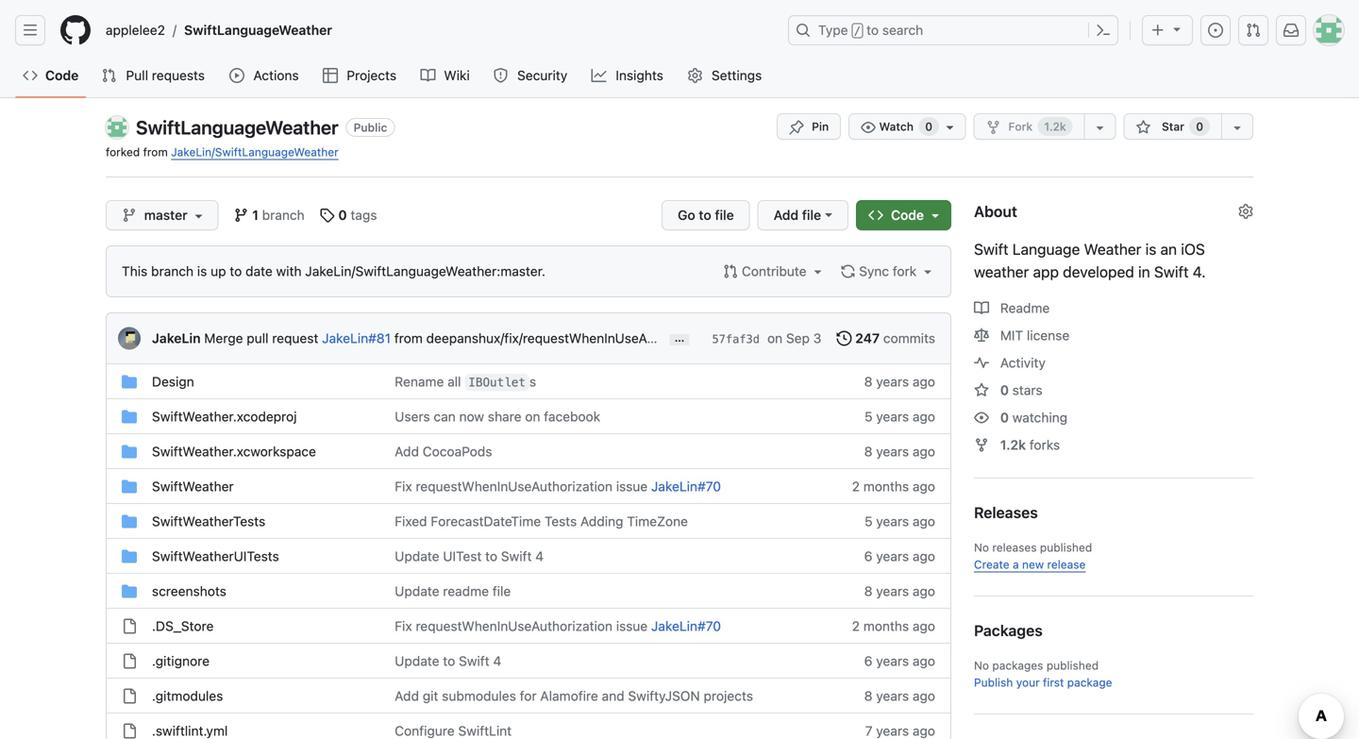Task type: vqa. For each thing, say whether or not it's contained in the screenshot.
repository inside the Public Anyone on the internet can see this repository
no



Task type: describe. For each thing, give the bounding box(es) containing it.
swiftweatheruitests link
[[152, 548, 279, 564]]

6 for update to swift 4
[[864, 653, 873, 669]]

owner avatar image
[[106, 116, 128, 139]]

ago for add cocoapods
[[913, 444, 935, 459]]

cell for swiftweather.xcworkspace
[[122, 442, 137, 462]]

branch for this
[[151, 263, 194, 279]]

years for add git submodules for alamofire and swiftyjson projects
[[876, 688, 909, 704]]

…
[[675, 331, 685, 344]]

0 vertical spatial triangle down image
[[1169, 21, 1185, 36]]

4 ago from the top
[[913, 479, 935, 494]]

projects
[[704, 688, 753, 704]]

pin
[[812, 120, 829, 133]]

notifications image
[[1284, 23, 1299, 38]]

mit license link
[[974, 328, 1070, 343]]

releases
[[992, 541, 1037, 554]]

go to file
[[678, 207, 734, 223]]

an
[[1160, 240, 1177, 258]]

release
[[1047, 558, 1086, 571]]

8 for add git submodules for alamofire and swiftyjson projects
[[864, 688, 873, 704]]

row containing swiftweatheruitests
[[107, 538, 950, 574]]

publish
[[974, 676, 1013, 689]]

jakelin/swiftlanguageweather
[[171, 145, 339, 159]]

row containing swiftweather
[[107, 468, 950, 504]]

readme
[[997, 300, 1050, 316]]

0 horizontal spatial 1.2k
[[1000, 437, 1026, 453]]

security link
[[486, 61, 576, 90]]

your
[[1016, 676, 1040, 689]]

jakelin#70 link for swiftweather
[[651, 479, 721, 494]]

add cocoapods link
[[395, 444, 492, 459]]

create
[[974, 558, 1010, 571]]

update to swift 4 link
[[395, 653, 501, 669]]

ago for add git submodules for alamofire and swiftyjson projects
[[913, 688, 935, 704]]

forecastdatetime
[[431, 513, 541, 529]]

settings
[[712, 67, 762, 83]]

requests
[[152, 67, 205, 83]]

directory image for design
[[122, 374, 137, 389]]

months for .ds_store
[[863, 618, 909, 634]]

grid containing design
[[107, 363, 950, 739]]

.gitmodules
[[152, 688, 223, 704]]

alamofire
[[540, 688, 598, 704]]

contribute button
[[723, 261, 825, 281]]

go to file link
[[662, 200, 750, 230]]

applelee2
[[106, 22, 165, 38]]

tag image
[[320, 208, 335, 223]]

years for fixed forecastdatetime tests adding timezone
[[876, 513, 909, 529]]

history image
[[837, 331, 852, 346]]

fix requestwheninuseauthorization issue jakelin#70 for .ds_store
[[395, 618, 721, 634]]

swiftyjson
[[628, 688, 700, 704]]

0 users starred this repository element
[[1189, 117, 1210, 136]]

update readme file
[[395, 583, 511, 599]]

update uitest to swift 4 link
[[395, 548, 544, 564]]

.ds_store
[[152, 618, 214, 634]]

for
[[520, 688, 537, 704]]

share
[[488, 409, 522, 424]]

0 for stars
[[1000, 382, 1009, 398]]

directory image for swiftweatheruitests
[[122, 549, 137, 564]]

date
[[245, 263, 273, 279]]

all
[[448, 374, 461, 389]]

file for go to file
[[715, 207, 734, 223]]

1 vertical spatial swiftlanguageweather link
[[136, 116, 338, 138]]

57faf3d link
[[712, 331, 760, 348]]

a
[[1013, 558, 1019, 571]]

5 for users can now share on facebook
[[865, 409, 873, 424]]

0 vertical spatial from
[[143, 145, 168, 159]]

247 commits
[[855, 330, 935, 346]]

years for update readme file
[[876, 583, 909, 599]]

add git submodules for alamofire and swiftyjson projects
[[395, 688, 753, 704]]

pin image
[[789, 120, 804, 135]]

2 for .ds_store
[[852, 618, 860, 634]]

1 horizontal spatial from
[[394, 330, 423, 346]]

2 months ago for .ds_store
[[852, 618, 935, 634]]

book image for readme 'link'
[[974, 301, 989, 316]]

and
[[602, 688, 625, 704]]

play image
[[229, 68, 245, 83]]

merge pull request link
[[204, 330, 318, 346]]

file inside button
[[802, 207, 821, 223]]

configure swiftlint link
[[395, 723, 512, 739]]

stars
[[1012, 382, 1043, 398]]

adding
[[580, 513, 623, 529]]

pull requests
[[126, 67, 205, 83]]

swift down an
[[1154, 263, 1189, 281]]

1 horizontal spatial code image
[[868, 208, 884, 223]]

forked from jakelin/swiftlanguageweather
[[106, 145, 339, 159]]

fixed forecastdatetime tests adding timezone link
[[395, 513, 688, 529]]

years for update to swift 4
[[876, 653, 909, 669]]

timezone
[[627, 513, 688, 529]]

star 0
[[1159, 120, 1203, 133]]

0 vertical spatial code image
[[23, 68, 38, 83]]

no for no packages published publish your first package
[[974, 659, 989, 672]]

3
[[813, 330, 822, 346]]

configure swiftlint
[[395, 723, 512, 739]]

2 for swiftweather
[[852, 479, 860, 494]]

0 right star
[[1196, 120, 1203, 133]]

to right up
[[230, 263, 242, 279]]

fix requestwheninuseauthorization issue jakelin#70 for swiftweather
[[395, 479, 721, 494]]

0 stars
[[1000, 382, 1043, 398]]

fork
[[893, 263, 917, 279]]

.gitmodules link
[[152, 688, 223, 704]]

sync
[[859, 263, 889, 279]]

issue for swiftweather
[[616, 479, 648, 494]]

published for release
[[1040, 541, 1092, 554]]

years for add cocoapods
[[876, 444, 909, 459]]

packages
[[992, 659, 1043, 672]]

type
[[818, 22, 848, 38]]

releases link
[[974, 504, 1038, 521]]

directory image for swiftweathertests
[[122, 514, 137, 529]]

8 ago from the top
[[913, 618, 935, 634]]

cell for .gitignore
[[122, 651, 137, 671]]

1 horizontal spatial 4
[[535, 548, 544, 564]]

row containing design
[[107, 363, 950, 399]]

pull
[[247, 330, 269, 346]]

projects link
[[315, 61, 405, 90]]

law image
[[974, 328, 989, 343]]

.ds_store link
[[152, 618, 214, 634]]

years for update uitest to swift 4
[[876, 548, 909, 564]]

row containing swiftweather.xcodeproj
[[107, 398, 950, 434]]

jakelin
[[152, 330, 201, 346]]

cell for swiftweatheruitests
[[122, 546, 137, 566]]

sep
[[786, 330, 810, 346]]

cell for design
[[122, 372, 137, 392]]

git pull request image
[[101, 68, 116, 83]]

branch for 1
[[262, 207, 305, 223]]

to right "uitest"
[[485, 548, 497, 564]]

0 horizontal spatial is
[[197, 263, 207, 279]]

years for configure swiftlint
[[876, 723, 909, 739]]

1 8 from the top
[[864, 374, 873, 389]]

about
[[974, 202, 1017, 220]]

table image
[[323, 68, 338, 83]]

plus image
[[1151, 23, 1166, 38]]

add this repository to a list image
[[1230, 120, 1245, 135]]

to inside go to file link
[[699, 207, 711, 223]]

cell for swiftweathertests
[[122, 512, 137, 531]]

readme
[[443, 583, 489, 599]]

request
[[272, 330, 318, 346]]

activity link
[[974, 355, 1046, 370]]

mit
[[1000, 328, 1023, 343]]

jakelin merge pull request jakelin#81 from deepanshux/fix/requestwheninuseaut… …
[[152, 330, 685, 346]]

list containing applelee2 / swiftlanguageweather
[[98, 15, 777, 45]]

swiftweather link
[[152, 479, 234, 494]]

jakelin#81
[[322, 330, 391, 346]]

0 vertical spatial swiftlanguageweather link
[[177, 15, 340, 45]]

weather
[[1084, 240, 1142, 258]]

fixed
[[395, 513, 427, 529]]

/ for type
[[854, 25, 861, 38]]

forked
[[106, 145, 140, 159]]

@jakelin image
[[118, 327, 141, 350]]

fix for swiftweather
[[395, 479, 412, 494]]

row containing screenshots
[[107, 573, 950, 609]]

add for add git submodules for alamofire and swiftyjson projects
[[395, 688, 419, 704]]

0 vertical spatial 1.2k
[[1044, 120, 1066, 133]]

cell for .ds_store
[[122, 616, 137, 636]]

months for swiftweather
[[863, 479, 909, 494]]

is inside swift language weather is an ios weather app developed in swift 4.
[[1145, 240, 1157, 258]]

update for update readme file
[[395, 583, 439, 599]]

go
[[678, 207, 695, 223]]

1 horizontal spatial git pull request image
[[1246, 23, 1261, 38]]

0 horizontal spatial eye image
[[861, 120, 876, 135]]

1 8 years ago from the top
[[864, 374, 935, 389]]

git branch image
[[233, 208, 249, 223]]

releases
[[974, 504, 1038, 521]]

publish your first package link
[[974, 676, 1112, 689]]

fix requestwheninuseauthorization issue link for .ds_store
[[395, 618, 648, 634]]

8 years ago for update readme file
[[864, 583, 935, 599]]

jakelin#70 for swiftweather
[[651, 479, 721, 494]]

design
[[152, 374, 194, 389]]

1
[[252, 207, 259, 223]]

directory image for swiftweather
[[122, 479, 137, 494]]

triangle down image
[[810, 264, 825, 279]]

git branch image
[[122, 208, 137, 223]]

cell for .swiftlint.yml
[[122, 721, 137, 739]]

5 years ago for fixed forecastdatetime tests adding timezone
[[865, 513, 935, 529]]

0 for tags
[[338, 207, 347, 223]]

design link
[[152, 374, 194, 389]]

gear image
[[688, 68, 703, 83]]

cell for screenshots
[[122, 581, 137, 601]]

file image for .ds_store
[[122, 619, 137, 634]]

package
[[1067, 676, 1112, 689]]



Task type: locate. For each thing, give the bounding box(es) containing it.
swiftlanguageweather up forked from jakelin/swiftlanguageweather
[[136, 116, 338, 138]]

row containing .ds_store
[[107, 608, 950, 644]]

shield image
[[493, 68, 508, 83]]

update readme file link
[[395, 583, 511, 599]]

row containing .swiftlint.yml
[[107, 713, 950, 739]]

to left search
[[867, 22, 879, 38]]

1 vertical spatial update
[[395, 583, 439, 599]]

8 cell from the top
[[122, 616, 137, 636]]

file image for .swiftlint.yml
[[122, 723, 137, 739]]

0 horizontal spatial /
[[173, 22, 177, 38]]

2 8 from the top
[[864, 444, 873, 459]]

uitest
[[443, 548, 482, 564]]

8 years ago for add cocoapods
[[864, 444, 935, 459]]

3 directory image from the top
[[122, 549, 137, 564]]

1 fix requestwheninuseauthorization issue link from the top
[[395, 479, 648, 494]]

git pull request image
[[1246, 23, 1261, 38], [723, 264, 738, 279]]

1 vertical spatial directory image
[[122, 514, 137, 529]]

months
[[863, 479, 909, 494], [863, 618, 909, 634]]

forks
[[1030, 437, 1060, 453]]

1 vertical spatial from
[[394, 330, 423, 346]]

cell
[[122, 372, 137, 392], [122, 407, 137, 427], [122, 442, 137, 462], [122, 477, 137, 496], [122, 512, 137, 531], [122, 546, 137, 566], [122, 581, 137, 601], [122, 616, 137, 636], [122, 651, 137, 671], [122, 686, 137, 706], [122, 721, 137, 739]]

add for add cocoapods
[[395, 444, 419, 459]]

star image down pulse icon
[[974, 383, 989, 398]]

2 months ago for swiftweather
[[852, 479, 935, 494]]

file right readme
[[493, 583, 511, 599]]

1 horizontal spatial eye image
[[974, 410, 989, 425]]

0 vertical spatial eye image
[[861, 120, 876, 135]]

git pull request image right issue opened icon
[[1246, 23, 1261, 38]]

code left git pull request image
[[45, 67, 79, 83]]

years for users can now share on facebook
[[876, 409, 909, 424]]

file image
[[122, 619, 137, 634], [122, 654, 137, 669], [122, 723, 137, 739]]

swiftweather.xcodeproj link
[[152, 409, 297, 424]]

mit license
[[997, 328, 1070, 343]]

2 years from the top
[[876, 409, 909, 424]]

2 fix requestwheninuseauthorization issue jakelin#70 from the top
[[395, 618, 721, 634]]

this
[[122, 263, 148, 279]]

update
[[395, 548, 439, 564], [395, 583, 439, 599], [395, 653, 439, 669]]

6 years ago up 7 years ago
[[864, 653, 935, 669]]

… button
[[670, 331, 689, 345]]

1 fix from the top
[[395, 479, 412, 494]]

5 for fixed forecastdatetime tests adding timezone
[[865, 513, 873, 529]]

2 directory image from the top
[[122, 444, 137, 459]]

6 years ago left the create
[[864, 548, 935, 564]]

row containing .gitignore
[[107, 643, 950, 679]]

2 6 years ago from the top
[[864, 653, 935, 669]]

5
[[865, 409, 873, 424], [865, 513, 873, 529]]

star image
[[1136, 120, 1151, 135], [974, 383, 989, 398]]

to up submodules
[[443, 653, 455, 669]]

ago for update uitest to swift 4
[[913, 548, 935, 564]]

0 horizontal spatial from
[[143, 145, 168, 159]]

1 vertical spatial book image
[[974, 301, 989, 316]]

/ for applelee2
[[173, 22, 177, 38]]

1 horizontal spatial code
[[891, 207, 924, 223]]

update to swift 4
[[395, 653, 501, 669]]

0 vertical spatial code
[[45, 67, 79, 83]]

file image up file icon at bottom
[[122, 654, 137, 669]]

1 requestwheninuseauthorization from the top
[[416, 479, 613, 494]]

2 6 from the top
[[864, 653, 873, 669]]

8 for update readme file
[[864, 583, 873, 599]]

2 requestwheninuseauthorization from the top
[[416, 618, 613, 634]]

/ right applelee2
[[173, 22, 177, 38]]

0 vertical spatial on
[[767, 330, 783, 346]]

1 years from the top
[[876, 374, 909, 389]]

file right go
[[715, 207, 734, 223]]

1 no from the top
[[974, 541, 989, 554]]

list
[[98, 15, 777, 45]]

4 row from the top
[[107, 468, 950, 504]]

1 file image from the top
[[122, 619, 137, 634]]

6 years ago for update to swift 4
[[864, 653, 935, 669]]

on left sep
[[767, 330, 783, 346]]

directory image for screenshots
[[122, 584, 137, 599]]

2 vertical spatial file image
[[122, 723, 137, 739]]

ago for users can now share on facebook
[[913, 409, 935, 424]]

0 vertical spatial book image
[[420, 68, 436, 83]]

0 vertical spatial repo forked image
[[986, 120, 1001, 135]]

2 vertical spatial add
[[395, 688, 419, 704]]

commits on master element
[[883, 330, 935, 346]]

1 update from the top
[[395, 548, 439, 564]]

1 vertical spatial 6 years ago
[[864, 653, 935, 669]]

0 vertical spatial git pull request image
[[1246, 23, 1261, 38]]

1 vertical spatial 5 years ago
[[865, 513, 935, 529]]

applelee2 link
[[98, 15, 173, 45]]

see your forks of this repository image
[[1093, 120, 1108, 135]]

code inside code link
[[45, 67, 79, 83]]

9 cell from the top
[[122, 651, 137, 671]]

7 row from the top
[[107, 573, 950, 609]]

1 vertical spatial star image
[[974, 383, 989, 398]]

2 months from the top
[[863, 618, 909, 634]]

1 jakelin#70 link from the top
[[651, 479, 721, 494]]

can
[[434, 409, 456, 424]]

6 years from the top
[[876, 583, 909, 599]]

fix requestwheninuseauthorization issue link down readme
[[395, 618, 648, 634]]

6 years ago for update uitest to swift 4
[[864, 548, 935, 564]]

4 down "fixed forecastdatetime tests adding timezone" link
[[535, 548, 544, 564]]

command palette image
[[1096, 23, 1111, 38]]

insights
[[616, 67, 663, 83]]

star image for 0
[[974, 383, 989, 398]]

directory image left swiftweatheruitests link
[[122, 549, 137, 564]]

from up rename
[[394, 330, 423, 346]]

swift
[[974, 240, 1009, 258], [1154, 263, 1189, 281], [501, 548, 532, 564], [459, 653, 490, 669]]

code image up sync
[[868, 208, 884, 223]]

directory image left swiftweathertests link
[[122, 514, 137, 529]]

1 vertical spatial repo forked image
[[974, 437, 989, 453]]

up
[[211, 263, 226, 279]]

1 2 from the top
[[852, 479, 860, 494]]

file for update readme file
[[493, 583, 511, 599]]

directory image
[[122, 374, 137, 389], [122, 444, 137, 459], [122, 479, 137, 494], [122, 584, 137, 599]]

4 years from the top
[[876, 513, 909, 529]]

swiftlanguageweather inside applelee2 / swiftlanguageweather
[[184, 22, 332, 38]]

on right share on the left of page
[[525, 409, 540, 424]]

insights link
[[584, 61, 672, 90]]

0 vertical spatial 6
[[864, 548, 873, 564]]

1 vertical spatial is
[[197, 263, 207, 279]]

ago for update readme file
[[913, 583, 935, 599]]

ago for configure swiftlint
[[913, 723, 935, 739]]

1 6 from the top
[[864, 548, 873, 564]]

jakelin#81 link
[[322, 330, 391, 346]]

1 vertical spatial issue
[[616, 618, 648, 634]]

7 cell from the top
[[122, 581, 137, 601]]

0 vertical spatial directory image
[[122, 409, 137, 424]]

star image for star
[[1136, 120, 1151, 135]]

1 vertical spatial code image
[[868, 208, 884, 223]]

book image
[[420, 68, 436, 83], [974, 301, 989, 316]]

6 cell from the top
[[122, 546, 137, 566]]

.swiftlint.yml
[[152, 723, 228, 739]]

2 fix from the top
[[395, 618, 412, 634]]

8 years from the top
[[876, 688, 909, 704]]

0 vertical spatial swiftlanguageweather
[[184, 22, 332, 38]]

homepage image
[[60, 15, 91, 45]]

eye image left 0 watching
[[974, 410, 989, 425]]

0 vertical spatial add
[[774, 207, 799, 223]]

3 8 years ago from the top
[[864, 583, 935, 599]]

requestwheninuseauthorization for swiftweather
[[416, 479, 613, 494]]

0 watching
[[1000, 410, 1068, 425]]

5 cell from the top
[[122, 512, 137, 531]]

8
[[864, 374, 873, 389], [864, 444, 873, 459], [864, 583, 873, 599], [864, 688, 873, 704]]

swiftlanguageweather up actions link
[[184, 22, 332, 38]]

type / to search
[[818, 22, 923, 38]]

repo forked image left 1.2k forks
[[974, 437, 989, 453]]

wiki link
[[413, 61, 478, 90]]

1 vertical spatial months
[[863, 618, 909, 634]]

update up git
[[395, 653, 439, 669]]

1 horizontal spatial on
[[767, 330, 783, 346]]

is left an
[[1145, 240, 1157, 258]]

2 2 months ago from the top
[[852, 618, 935, 634]]

1 vertical spatial no
[[974, 659, 989, 672]]

1 horizontal spatial star image
[[1136, 120, 1151, 135]]

branch
[[262, 207, 305, 223], [151, 263, 194, 279]]

8 years ago for add git submodules for alamofire and swiftyjson projects
[[864, 688, 935, 704]]

1 6 years ago from the top
[[864, 548, 935, 564]]

3 cell from the top
[[122, 442, 137, 462]]

file image down file icon at bottom
[[122, 723, 137, 739]]

issue for .ds_store
[[616, 618, 648, 634]]

6 years ago
[[864, 548, 935, 564], [864, 653, 935, 669]]

0 for watching
[[1000, 410, 1009, 425]]

5 years from the top
[[876, 548, 909, 564]]

cocoapods
[[423, 444, 492, 459]]

from right forked
[[143, 145, 168, 159]]

0 right tag icon
[[338, 207, 347, 223]]

triangle down image right the fork
[[920, 264, 935, 279]]

add file button
[[758, 200, 849, 230]]

triangle down image left about
[[928, 208, 943, 223]]

3 file image from the top
[[122, 723, 137, 739]]

branch right 1
[[262, 207, 305, 223]]

with
[[276, 263, 302, 279]]

0 right watch
[[925, 120, 933, 133]]

7 years ago
[[865, 723, 935, 739]]

ago for fixed forecastdatetime tests adding timezone
[[913, 513, 935, 529]]

3 directory image from the top
[[122, 479, 137, 494]]

published for package
[[1047, 659, 1099, 672]]

0 vertical spatial jakelin#70 link
[[651, 479, 721, 494]]

2 jakelin#70 link from the top
[[651, 618, 721, 634]]

2 ago from the top
[[913, 409, 935, 424]]

no
[[974, 541, 989, 554], [974, 659, 989, 672]]

eye image right pin in the top of the page
[[861, 120, 876, 135]]

years
[[876, 374, 909, 389], [876, 409, 909, 424], [876, 444, 909, 459], [876, 513, 909, 529], [876, 548, 909, 564], [876, 583, 909, 599], [876, 653, 909, 669], [876, 688, 909, 704], [876, 723, 909, 739]]

1 horizontal spatial branch
[[262, 207, 305, 223]]

5 years ago for users can now share on facebook
[[865, 409, 935, 424]]

pin button
[[777, 113, 841, 140]]

0 vertical spatial 2 months ago
[[852, 479, 935, 494]]

2 5 from the top
[[865, 513, 873, 529]]

no packages published publish your first package
[[974, 659, 1112, 689]]

4 up submodules
[[493, 653, 501, 669]]

5 ago from the top
[[913, 513, 935, 529]]

requestwheninuseauthorization down readme
[[416, 618, 613, 634]]

add left git
[[395, 688, 419, 704]]

2 update from the top
[[395, 583, 439, 599]]

0 vertical spatial branch
[[262, 207, 305, 223]]

fix requestwheninuseauthorization issue link for swiftweather
[[395, 479, 648, 494]]

1 directory image from the top
[[122, 409, 137, 424]]

no for no releases published create a new release
[[974, 541, 989, 554]]

0 horizontal spatial branch
[[151, 263, 194, 279]]

row containing swiftweathertests
[[107, 503, 950, 539]]

1 5 from the top
[[865, 409, 873, 424]]

requestwheninuseauthorization up "fixed forecastdatetime tests adding timezone" link
[[416, 479, 613, 494]]

2 row from the top
[[107, 398, 950, 434]]

1 vertical spatial file image
[[122, 654, 137, 669]]

settings link
[[680, 61, 771, 90]]

cell for swiftweather
[[122, 477, 137, 496]]

1 vertical spatial branch
[[151, 263, 194, 279]]

1 vertical spatial requestwheninuseauthorization
[[416, 618, 613, 634]]

1 horizontal spatial 1.2k
[[1044, 120, 1066, 133]]

0 vertical spatial months
[[863, 479, 909, 494]]

grid
[[107, 363, 950, 739]]

add up contribute
[[774, 207, 799, 223]]

file image left .ds_store link
[[122, 619, 137, 634]]

swiftlanguageweather link up forked from jakelin/swiftlanguageweather
[[136, 116, 338, 138]]

0 horizontal spatial code
[[45, 67, 79, 83]]

is left up
[[197, 263, 207, 279]]

1 row from the top
[[107, 363, 950, 399]]

1 issue from the top
[[616, 479, 648, 494]]

3 ago from the top
[[913, 444, 935, 459]]

triangle down image right the plus image
[[1169, 21, 1185, 36]]

1 vertical spatial add
[[395, 444, 419, 459]]

3 8 from the top
[[864, 583, 873, 599]]

branch right this
[[151, 263, 194, 279]]

published inside no packages published publish your first package
[[1047, 659, 1099, 672]]

9 years from the top
[[876, 723, 909, 739]]

book image inside wiki link
[[420, 68, 436, 83]]

jakelin#70 for .ds_store
[[651, 618, 721, 634]]

0 tags
[[338, 207, 377, 223]]

cell for .gitmodules
[[122, 686, 137, 706]]

new
[[1022, 558, 1044, 571]]

directory image down @jakelin image
[[122, 409, 137, 424]]

11 ago from the top
[[913, 723, 935, 739]]

0 vertical spatial fix
[[395, 479, 412, 494]]

8 row from the top
[[107, 608, 950, 644]]

swift down "fixed forecastdatetime tests adding timezone" link
[[501, 548, 532, 564]]

1.2k forks
[[1000, 437, 1060, 453]]

1 vertical spatial 5
[[865, 513, 873, 529]]

graph image
[[592, 68, 607, 83]]

0 vertical spatial issue
[[616, 479, 648, 494]]

6 row from the top
[[107, 538, 950, 574]]

3 years from the top
[[876, 444, 909, 459]]

1 months from the top
[[863, 479, 909, 494]]

1 vertical spatial 2
[[852, 618, 860, 634]]

1 vertical spatial code
[[891, 207, 924, 223]]

jakelin#70
[[651, 479, 721, 494], [651, 618, 721, 634]]

/ inside applelee2 / swiftlanguageweather
[[173, 22, 177, 38]]

jakelin#70 link for .ds_store
[[651, 618, 721, 634]]

update down fixed
[[395, 548, 439, 564]]

swiftweathertests link
[[152, 513, 265, 529]]

screenshots link
[[152, 583, 226, 599]]

contribute
[[738, 263, 810, 279]]

10 cell from the top
[[122, 686, 137, 706]]

git pull request image down go to file link
[[723, 264, 738, 279]]

watch
[[876, 120, 917, 133]]

.gitignore
[[152, 653, 210, 669]]

2 vertical spatial triangle down image
[[920, 264, 935, 279]]

0 down 0 stars
[[1000, 410, 1009, 425]]

directory image
[[122, 409, 137, 424], [122, 514, 137, 529], [122, 549, 137, 564]]

fix requestwheninuseauthorization issue jakelin#70 up alamofire
[[395, 618, 721, 634]]

code
[[45, 67, 79, 83], [891, 207, 924, 223]]

configure
[[395, 723, 455, 739]]

eye image
[[861, 120, 876, 135], [974, 410, 989, 425]]

fix requestwheninuseauthorization issue jakelin#70 up tests
[[395, 479, 721, 494]]

row
[[107, 363, 950, 399], [107, 398, 950, 434], [107, 433, 950, 469], [107, 468, 950, 504], [107, 503, 950, 539], [107, 538, 950, 574], [107, 573, 950, 609], [107, 608, 950, 644], [107, 643, 950, 679], [107, 678, 950, 714], [107, 713, 950, 739]]

1.2k left forks
[[1000, 437, 1026, 453]]

published up release
[[1040, 541, 1092, 554]]

10 row from the top
[[107, 678, 950, 714]]

add down the users
[[395, 444, 419, 459]]

11 cell from the top
[[122, 721, 137, 739]]

swiftlanguageweather link up actions link
[[177, 15, 340, 45]]

4 8 years ago from the top
[[864, 688, 935, 704]]

1 vertical spatial fix requestwheninuseauthorization issue jakelin#70
[[395, 618, 721, 634]]

1 vertical spatial jakelin#70
[[651, 618, 721, 634]]

1 vertical spatial published
[[1047, 659, 1099, 672]]

book image up law icon
[[974, 301, 989, 316]]

1.2k right fork at the right top of page
[[1044, 120, 1066, 133]]

4 cell from the top
[[122, 477, 137, 496]]

issue up and
[[616, 618, 648, 634]]

2 no from the top
[[974, 659, 989, 672]]

fix up fixed
[[395, 479, 412, 494]]

swift up weather
[[974, 240, 1009, 258]]

0 vertical spatial 4
[[535, 548, 544, 564]]

0 horizontal spatial git pull request image
[[723, 264, 738, 279]]

add for add file
[[774, 207, 799, 223]]

1 vertical spatial on
[[525, 409, 540, 424]]

9 ago from the top
[[913, 653, 935, 669]]

first
[[1043, 676, 1064, 689]]

2 vertical spatial directory image
[[122, 549, 137, 564]]

tests
[[545, 513, 577, 529]]

6 for update uitest to swift 4
[[864, 548, 873, 564]]

code link
[[15, 61, 86, 90]]

0 vertical spatial update
[[395, 548, 439, 564]]

from
[[143, 145, 168, 159], [394, 330, 423, 346]]

file image for .gitignore
[[122, 654, 137, 669]]

update for update uitest to swift 4
[[395, 548, 439, 564]]

edit repository metadata image
[[1238, 204, 1253, 219]]

2 2 from the top
[[852, 618, 860, 634]]

1 horizontal spatial /
[[854, 25, 861, 38]]

1 vertical spatial eye image
[[974, 410, 989, 425]]

5 row from the top
[[107, 503, 950, 539]]

7 ago from the top
[[913, 583, 935, 599]]

1 5 years ago from the top
[[865, 409, 935, 424]]

star image left star
[[1136, 120, 1151, 135]]

0 horizontal spatial code image
[[23, 68, 38, 83]]

1 vertical spatial git pull request image
[[723, 264, 738, 279]]

file up triangle down image in the right of the page
[[802, 207, 821, 223]]

3 row from the top
[[107, 433, 950, 469]]

1 horizontal spatial book image
[[974, 301, 989, 316]]

actions link
[[222, 61, 308, 90]]

jakelin#70 link up timezone
[[651, 479, 721, 494]]

star
[[1162, 120, 1184, 133]]

issue up timezone
[[616, 479, 648, 494]]

jakelin/swiftlanguageweather:master.
[[305, 263, 546, 279]]

no up the publish
[[974, 659, 989, 672]]

book image inside readme 'link'
[[974, 301, 989, 316]]

1 horizontal spatial file
[[715, 207, 734, 223]]

0 vertical spatial fix requestwheninuseauthorization issue link
[[395, 479, 648, 494]]

0 vertical spatial no
[[974, 541, 989, 554]]

7 years from the top
[[876, 653, 909, 669]]

swiftlanguageweather
[[184, 22, 332, 38], [136, 116, 338, 138]]

4 8 from the top
[[864, 688, 873, 704]]

fix requestwheninuseauthorization issue link up fixed forecastdatetime tests adding timezone
[[395, 479, 648, 494]]

2 directory image from the top
[[122, 514, 137, 529]]

git pull request image inside contribute popup button
[[723, 264, 738, 279]]

0 horizontal spatial book image
[[420, 68, 436, 83]]

repo forked image left fork at the right top of page
[[986, 120, 1001, 135]]

2 cell from the top
[[122, 407, 137, 427]]

1 vertical spatial jakelin#70 link
[[651, 618, 721, 634]]

ago for update to swift 4
[[913, 653, 935, 669]]

fix up update to swift 4 link
[[395, 618, 412, 634]]

/ inside type / to search
[[854, 25, 861, 38]]

published up the package
[[1047, 659, 1099, 672]]

row containing .gitmodules
[[107, 678, 950, 714]]

0 horizontal spatial 4
[[493, 653, 501, 669]]

fix for .ds_store
[[395, 618, 412, 634]]

1 vertical spatial 1.2k
[[1000, 437, 1026, 453]]

update for update to swift 4
[[395, 653, 439, 669]]

jakelin#70 link up swiftyjson
[[651, 618, 721, 634]]

2 horizontal spatial file
[[802, 207, 821, 223]]

requestwheninuseauthorization for .ds_store
[[416, 618, 613, 634]]

file image
[[122, 689, 137, 704]]

11 row from the top
[[107, 713, 950, 739]]

update left readme
[[395, 583, 439, 599]]

1 vertical spatial triangle down image
[[928, 208, 943, 223]]

0 vertical spatial 5 years ago
[[865, 409, 935, 424]]

0 vertical spatial jakelin#70
[[651, 479, 721, 494]]

1.2k
[[1044, 120, 1066, 133], [1000, 437, 1026, 453]]

sync image
[[840, 264, 855, 279]]

1 cell from the top
[[122, 372, 137, 392]]

10 ago from the top
[[913, 688, 935, 704]]

repo forked image for fork
[[986, 120, 1001, 135]]

triangle down image
[[1169, 21, 1185, 36], [928, 208, 943, 223], [920, 264, 935, 279]]

row containing swiftweather.xcworkspace
[[107, 433, 950, 469]]

0 vertical spatial published
[[1040, 541, 1092, 554]]

no up the create
[[974, 541, 989, 554]]

6 ago from the top
[[913, 548, 935, 564]]

0 vertical spatial fix requestwheninuseauthorization issue jakelin#70
[[395, 479, 721, 494]]

no inside no packages published publish your first package
[[974, 659, 989, 672]]

1 fix requestwheninuseauthorization issue jakelin#70 from the top
[[395, 479, 721, 494]]

book image for wiki link
[[420, 68, 436, 83]]

2 vertical spatial update
[[395, 653, 439, 669]]

code image
[[23, 68, 38, 83], [868, 208, 884, 223]]

1 vertical spatial 2 months ago
[[852, 618, 935, 634]]

/ right 'type'
[[854, 25, 861, 38]]

directory image for swiftweather.xcodeproj
[[122, 409, 137, 424]]

master
[[144, 207, 188, 223]]

2 fix requestwheninuseauthorization issue link from the top
[[395, 618, 648, 634]]

0 left the 'stars'
[[1000, 382, 1009, 398]]

commits
[[883, 330, 935, 346]]

rename
[[395, 374, 444, 389]]

8 for add cocoapods
[[864, 444, 873, 459]]

1 vertical spatial swiftlanguageweather
[[136, 116, 338, 138]]

57faf3d on sep 3
[[712, 330, 822, 346]]

2 issue from the top
[[616, 618, 648, 634]]

repo forked image
[[986, 120, 1001, 135], [974, 437, 989, 453]]

0 horizontal spatial file
[[493, 583, 511, 599]]

requestwheninuseauthorization
[[416, 479, 613, 494], [416, 618, 613, 634]]

1 jakelin#70 from the top
[[651, 479, 721, 494]]

published inside no releases published create a new release
[[1040, 541, 1092, 554]]

0 vertical spatial requestwheninuseauthorization
[[416, 479, 613, 494]]

swift language weather is an ios weather app developed in swift 4.
[[974, 240, 1206, 281]]

0 vertical spatial 6 years ago
[[864, 548, 935, 564]]

2 file image from the top
[[122, 654, 137, 669]]

published
[[1040, 541, 1092, 554], [1047, 659, 1099, 672]]

3 update from the top
[[395, 653, 439, 669]]

fix
[[395, 479, 412, 494], [395, 618, 412, 634]]

0 horizontal spatial star image
[[974, 383, 989, 398]]

1 vertical spatial fix
[[395, 618, 412, 634]]

book image left wiki
[[420, 68, 436, 83]]

jakelin#70 up timezone
[[651, 479, 721, 494]]

public
[[354, 121, 387, 134]]

9 row from the top
[[107, 643, 950, 679]]

2 8 years ago from the top
[[864, 444, 935, 459]]

code up the fork
[[891, 207, 924, 223]]

cell for swiftweather.xcodeproj
[[122, 407, 137, 427]]

4 directory image from the top
[[122, 584, 137, 599]]

add inside button
[[774, 207, 799, 223]]

swift up submodules
[[459, 653, 490, 669]]

screenshots
[[152, 583, 226, 599]]

1 horizontal spatial is
[[1145, 240, 1157, 258]]

code image left git pull request image
[[23, 68, 38, 83]]

readme link
[[974, 300, 1050, 316]]

1 vertical spatial 4
[[493, 653, 501, 669]]

2 jakelin#70 from the top
[[651, 618, 721, 634]]

247
[[855, 330, 880, 346]]

watching
[[1012, 410, 1068, 425]]

issue
[[616, 479, 648, 494], [616, 618, 648, 634]]

repo forked image for 1.2k
[[974, 437, 989, 453]]

fix requestwheninuseauthorization issue jakelin#70
[[395, 479, 721, 494], [395, 618, 721, 634]]

directory image for swiftweather.xcworkspace
[[122, 444, 137, 459]]

2 5 years ago from the top
[[865, 513, 935, 529]]

no inside no releases published create a new release
[[974, 541, 989, 554]]

in
[[1138, 263, 1150, 281]]

swiftlanguageweather link
[[177, 15, 340, 45], [136, 116, 338, 138]]

1 vertical spatial 6
[[864, 653, 873, 669]]

1 directory image from the top
[[122, 374, 137, 389]]

issue opened image
[[1208, 23, 1223, 38]]

jakelin#70 up swiftyjson
[[651, 618, 721, 634]]

1 ago from the top
[[913, 374, 935, 389]]

0 vertical spatial 5
[[865, 409, 873, 424]]

to right go
[[699, 207, 711, 223]]

0 horizontal spatial on
[[525, 409, 540, 424]]

1 2 months ago from the top
[[852, 479, 935, 494]]

create a new release link
[[974, 558, 1086, 571]]

pulse image
[[974, 355, 989, 370]]



